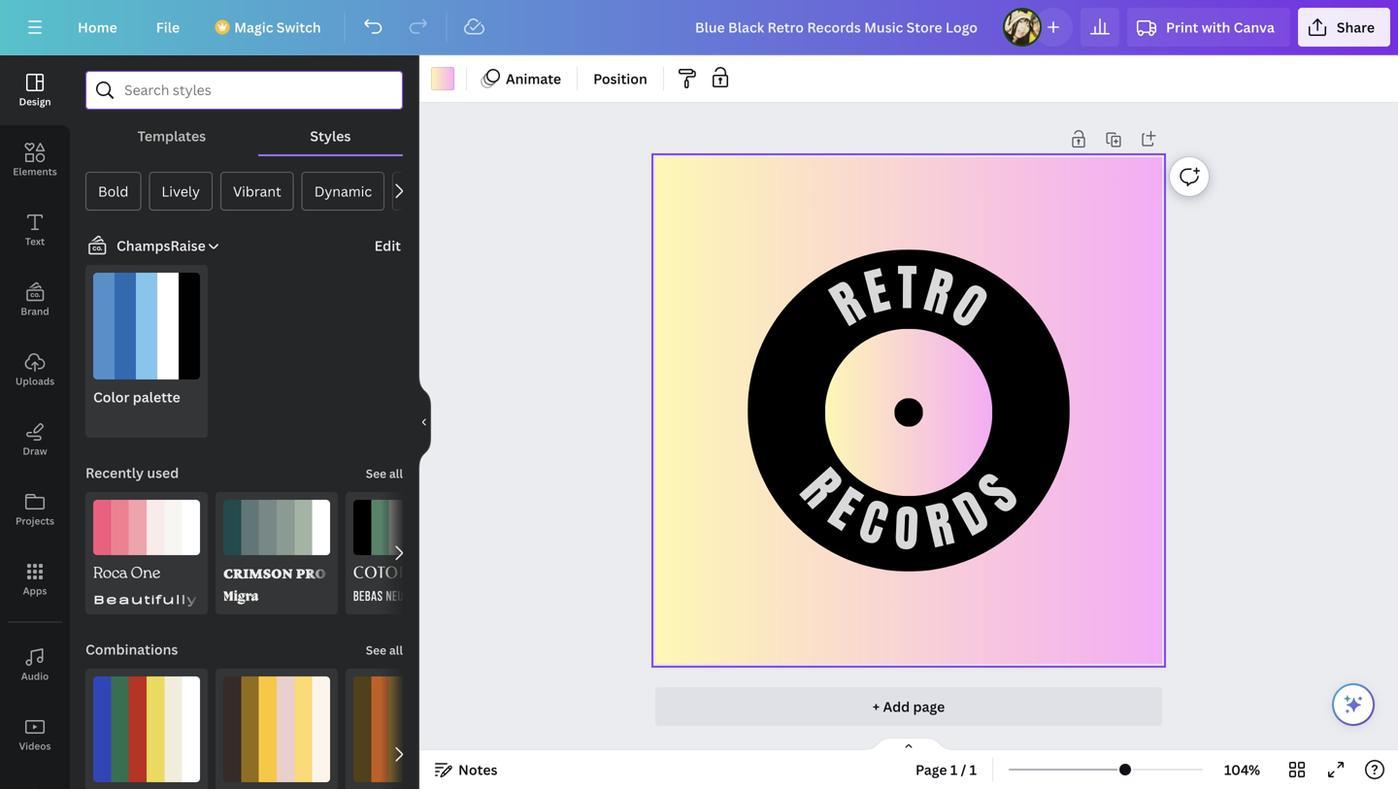 Task type: vqa. For each thing, say whether or not it's contained in the screenshot.
PROJECTS Button
yes



Task type: locate. For each thing, give the bounding box(es) containing it.
2 see all from the top
[[366, 643, 403, 659]]

e for e t r
[[859, 255, 897, 330]]

1 vertical spatial e
[[817, 474, 873, 546]]

print
[[1167, 18, 1199, 36]]

magic switch
[[234, 18, 321, 36]]

bold
[[98, 182, 129, 201]]

0 vertical spatial see all
[[366, 466, 403, 482]]

canva assistant image
[[1342, 694, 1366, 717]]

see all for recently used
[[366, 466, 403, 482]]

roca
[[93, 564, 128, 587]]

lively
[[162, 182, 200, 201]]

1 see all button from the top
[[364, 454, 405, 493]]

design button
[[0, 55, 70, 125]]

0 vertical spatial e
[[859, 255, 897, 330]]

see all
[[366, 466, 403, 482], [366, 643, 403, 659]]

2 see all button from the top
[[364, 630, 405, 669]]

lively button
[[149, 172, 213, 211]]

color palette
[[93, 388, 181, 407]]

0 vertical spatial all
[[389, 466, 403, 482]]

o right "t"
[[940, 270, 999, 344]]

see all button down neue
[[364, 630, 405, 669]]

1 all from the top
[[389, 466, 403, 482]]

all for recently used
[[389, 466, 403, 482]]

see all left hide image
[[366, 466, 403, 482]]

0 horizontal spatial o
[[894, 493, 920, 566]]

see for recently used
[[366, 466, 387, 482]]

edit button
[[373, 235, 403, 256]]

1 left /
[[951, 761, 958, 780]]

0 horizontal spatial 1
[[951, 761, 958, 780]]

1
[[951, 761, 958, 780], [970, 761, 977, 780]]

all left hide image
[[389, 466, 403, 482]]

see all button for recently used
[[364, 454, 405, 493]]

c o r
[[852, 486, 960, 566]]

crimson pro migra
[[223, 565, 326, 605]]

animate
[[506, 69, 562, 88]]

linear gradient 90°: #fff7ad, #ffa9f9 image
[[431, 67, 455, 90]]

1 vertical spatial see all button
[[364, 630, 405, 669]]

2 see from the top
[[366, 643, 387, 659]]

see
[[366, 466, 387, 482], [366, 643, 387, 659]]

position
[[594, 69, 648, 88]]

2 all from the top
[[389, 643, 403, 659]]

see all button left hide image
[[364, 454, 405, 493]]

1 1 from the left
[[951, 761, 958, 780]]

1 vertical spatial all
[[389, 643, 403, 659]]

r
[[918, 255, 960, 331], [820, 267, 877, 341], [786, 456, 855, 522], [921, 489, 960, 564]]

1 right /
[[970, 761, 977, 780]]

main menu bar
[[0, 0, 1399, 55]]

migra
[[223, 590, 259, 605]]

beautifully
[[93, 591, 198, 607]]

cotoris
[[354, 564, 425, 584]]

magic
[[234, 18, 273, 36]]

see left hide image
[[366, 466, 387, 482]]

videos
[[19, 740, 51, 753]]

o left d
[[894, 493, 920, 566]]

1 vertical spatial see
[[366, 643, 387, 659]]

0 vertical spatial o
[[940, 270, 999, 344]]

champsraise
[[117, 237, 206, 255]]

r inside e t r
[[918, 255, 960, 331]]

delicious
[[205, 591, 296, 607]]

see down bebas
[[366, 643, 387, 659]]

1 see all from the top
[[366, 466, 403, 482]]

home
[[78, 18, 117, 36]]

page
[[914, 698, 945, 716]]

styles
[[310, 127, 351, 145]]

1 horizontal spatial 1
[[970, 761, 977, 780]]

share button
[[1299, 8, 1391, 47]]

position button
[[586, 63, 656, 94]]

0 vertical spatial see all button
[[364, 454, 405, 493]]

see all button
[[364, 454, 405, 493], [364, 630, 405, 669]]

d
[[944, 477, 1000, 552]]

1 see from the top
[[366, 466, 387, 482]]

o inside c o r
[[894, 493, 920, 566]]

1 horizontal spatial o
[[940, 270, 999, 344]]

uploads
[[15, 375, 55, 388]]

projects button
[[0, 475, 70, 545]]

dynamic
[[314, 182, 372, 201]]

+
[[873, 698, 880, 716]]

all down neue
[[389, 643, 403, 659]]

all
[[389, 466, 403, 482], [389, 643, 403, 659]]

audio button
[[0, 630, 70, 700]]

pro
[[296, 565, 326, 582]]

elements button
[[0, 125, 70, 195]]

1 vertical spatial see all
[[366, 643, 403, 659]]

1 vertical spatial o
[[894, 493, 920, 566]]

templates
[[138, 127, 206, 145]]

o
[[940, 270, 999, 344], [894, 493, 920, 566]]

104%
[[1225, 761, 1261, 780]]

0 vertical spatial see
[[366, 466, 387, 482]]

champsraise button
[[78, 234, 221, 257]]

dynamic button
[[302, 172, 385, 211]]

see all button for combinations
[[364, 630, 405, 669]]

e
[[859, 255, 897, 330], [817, 474, 873, 546]]

e inside e t r
[[859, 255, 897, 330]]

side panel tab list
[[0, 55, 70, 790]]

see all down neue
[[366, 643, 403, 659]]

canva
[[1234, 18, 1275, 36]]

apps
[[23, 585, 47, 598]]

c
[[852, 486, 896, 562]]



Task type: describe. For each thing, give the bounding box(es) containing it.
projects
[[16, 515, 54, 528]]

videos button
[[0, 700, 70, 770]]

design
[[19, 95, 51, 108]]

animate button
[[475, 63, 569, 94]]

/
[[961, 761, 967, 780]]

e for e
[[817, 474, 873, 546]]

104% button
[[1211, 755, 1274, 786]]

color palette button
[[85, 265, 208, 438]]

show pages image
[[863, 737, 956, 753]]

all for combinations
[[389, 643, 403, 659]]

elements
[[13, 165, 57, 178]]

text button
[[0, 195, 70, 265]]

magic switch button
[[203, 8, 337, 47]]

t
[[898, 252, 918, 325]]

vibrant
[[233, 182, 281, 201]]

cotoris bebas neue
[[354, 564, 425, 605]]

neue
[[386, 591, 410, 605]]

file button
[[141, 8, 195, 47]]

edit
[[375, 237, 401, 255]]

print with canva
[[1167, 18, 1275, 36]]

with
[[1202, 18, 1231, 36]]

r inside c o r
[[921, 489, 960, 564]]

linear gradient 90°: #fff7ad, #ffa9f9 image
[[431, 67, 455, 90]]

brand
[[21, 305, 49, 318]]

page
[[916, 761, 948, 780]]

roca one beautifully delicious sans
[[93, 564, 354, 607]]

home link
[[62, 8, 133, 47]]

hide image
[[419, 376, 431, 469]]

apps button
[[0, 545, 70, 615]]

Design title text field
[[680, 8, 996, 47]]

draw
[[23, 445, 47, 458]]

recently
[[85, 464, 144, 482]]

crimson
[[223, 565, 293, 582]]

see all for combinations
[[366, 643, 403, 659]]

sans
[[303, 591, 354, 607]]

uploads button
[[0, 335, 70, 405]]

2 1 from the left
[[970, 761, 977, 780]]

styles button
[[258, 118, 403, 154]]

see for combinations
[[366, 643, 387, 659]]

notes
[[459, 761, 498, 780]]

add
[[883, 698, 910, 716]]

bold button
[[85, 172, 141, 211]]

combinations
[[85, 641, 178, 659]]

+ add page
[[873, 698, 945, 716]]

switch
[[277, 18, 321, 36]]

audio
[[21, 670, 49, 683]]

combinations button
[[84, 630, 180, 669]]

draw button
[[0, 405, 70, 475]]

file
[[156, 18, 180, 36]]

vibrant button
[[220, 172, 294, 211]]

recently used
[[85, 464, 179, 482]]

brand button
[[0, 265, 70, 335]]

e t r
[[859, 252, 960, 331]]

templates button
[[85, 118, 258, 154]]

+ add page button
[[656, 688, 1163, 727]]

one
[[131, 564, 160, 587]]

Search styles search field
[[124, 72, 364, 109]]

recently used button
[[84, 454, 181, 493]]

page 1 / 1
[[916, 761, 977, 780]]

palette
[[133, 388, 181, 407]]

s
[[966, 460, 1032, 528]]

share
[[1338, 18, 1376, 36]]

bebas
[[354, 591, 383, 605]]

notes button
[[427, 755, 506, 786]]

print with canva button
[[1128, 8, 1291, 47]]

color
[[93, 388, 130, 407]]

text
[[25, 235, 45, 248]]

used
[[147, 464, 179, 482]]



